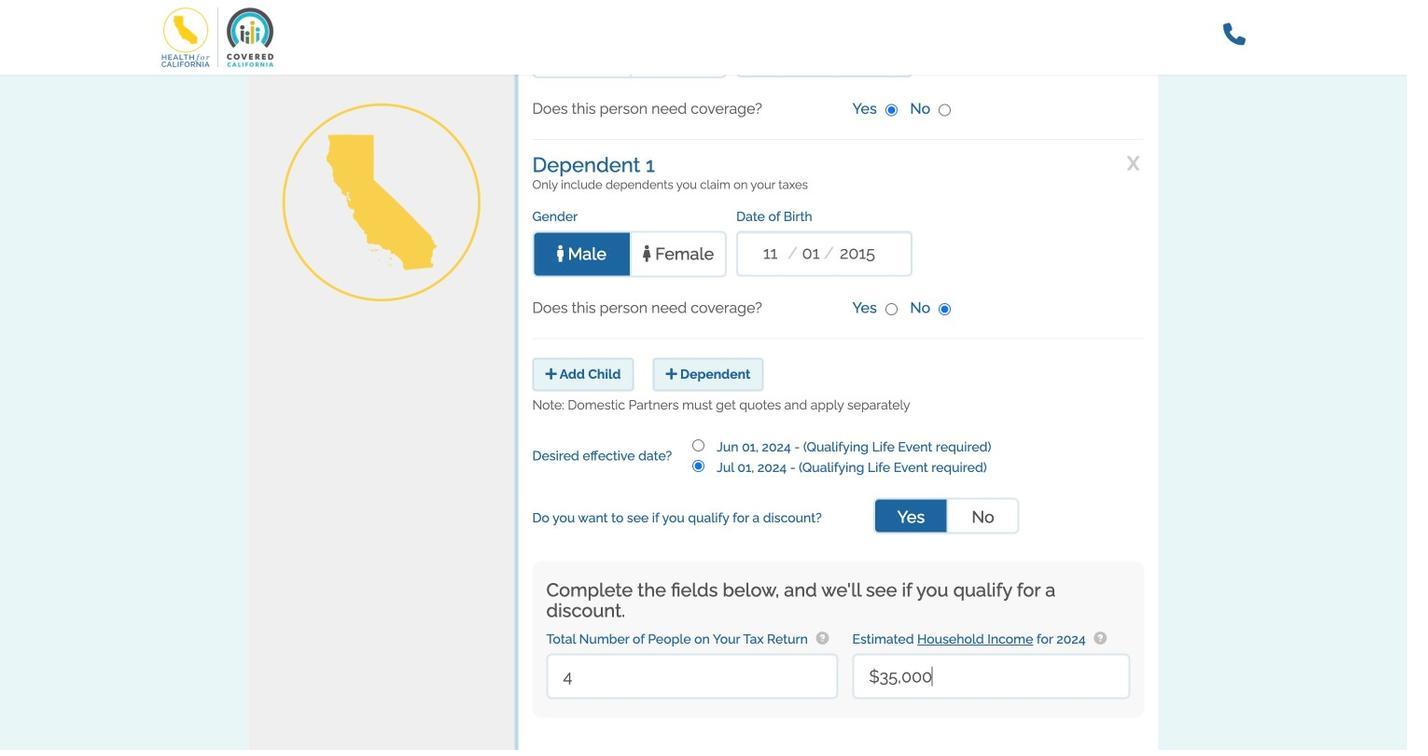 Task type: locate. For each thing, give the bounding box(es) containing it.
# number field
[[546, 654, 839, 699]]

plus image
[[666, 368, 677, 381]]

plus image
[[546, 368, 557, 381]]

female image
[[643, 246, 651, 262]]

question sign image
[[816, 632, 829, 645]]

None radio
[[886, 303, 898, 315]]

$ text field
[[853, 654, 1131, 699]]

None radio
[[886, 104, 898, 116], [939, 104, 951, 116], [939, 303, 951, 315], [693, 440, 705, 452], [693, 460, 705, 472], [886, 104, 898, 116], [939, 104, 951, 116], [939, 303, 951, 315], [693, 440, 705, 452], [693, 460, 705, 472]]

male image
[[558, 246, 564, 262]]

yyyy text field
[[834, 233, 881, 274]]



Task type: vqa. For each thing, say whether or not it's contained in the screenshot.
The Sharp Health Insurance image
no



Task type: describe. For each thing, give the bounding box(es) containing it.
dd text field
[[798, 233, 824, 274]]

mm text field
[[753, 233, 788, 274]]

health insurance quotes for california image
[[249, 70, 515, 336]]

annual household income image
[[1094, 632, 1107, 645]]



